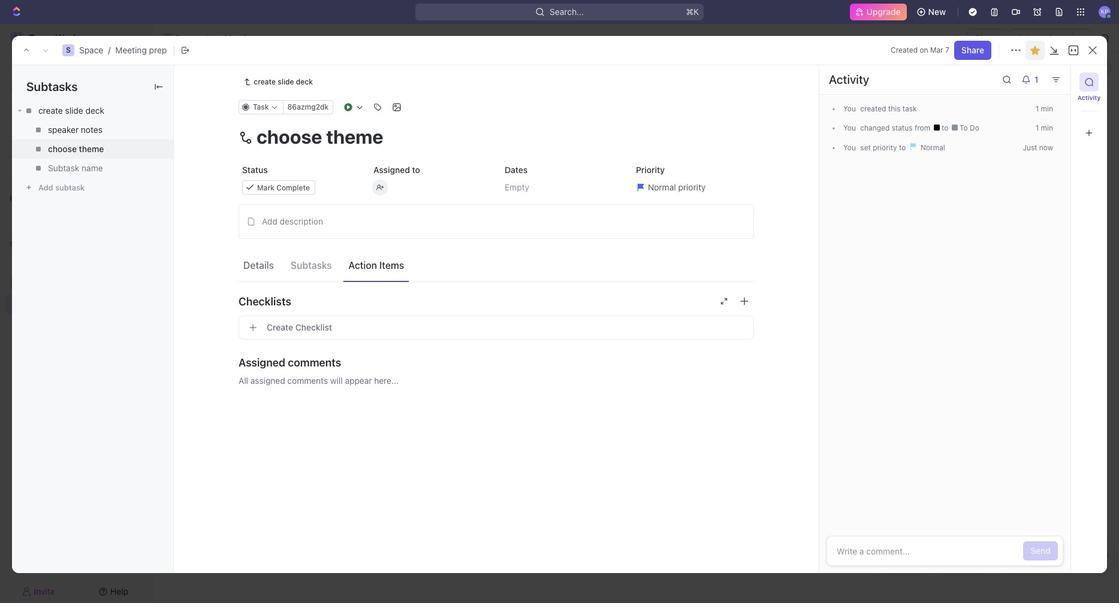 Task type: vqa. For each thing, say whether or not it's contained in the screenshot.
the bottom Space, , element
yes



Task type: describe. For each thing, give the bounding box(es) containing it.
created on mar 7
[[891, 46, 950, 55]]

send
[[1031, 546, 1051, 557]]

notes
[[81, 125, 103, 135]]

s space /
[[166, 33, 207, 43]]

1 inside dropdown button
[[1035, 74, 1039, 85]]

space link
[[79, 45, 103, 55]]

empty
[[505, 182, 530, 193]]

appear
[[345, 376, 372, 386]]

2 horizontal spatial slide
[[278, 77, 294, 86]]

0 horizontal spatial slide
[[65, 106, 83, 116]]

2 horizontal spatial deck
[[296, 77, 313, 86]]

status
[[892, 124, 913, 133]]

speaker
[[48, 125, 79, 135]]

assigned
[[251, 376, 285, 386]]

customize button
[[967, 59, 1029, 76]]

create checklist
[[267, 323, 332, 333]]

new button
[[912, 2, 954, 22]]

to do
[[958, 124, 980, 133]]

speaker notes link
[[12, 121, 173, 140]]

excel & csv link
[[1057, 541, 1114, 571]]

mark
[[257, 183, 275, 192]]

assigned comments button
[[239, 348, 754, 377]]

create checklist button
[[239, 316, 754, 340]]

invite
[[34, 587, 55, 597]]

activity inside task sidebar navigation tab list
[[1078, 94, 1101, 101]]

7
[[946, 46, 950, 55]]

min for created this task
[[1041, 104, 1054, 113]]

add description
[[262, 216, 323, 227]]

add task for the topmost add task button
[[1041, 63, 1073, 72]]

scratch
[[227, 129, 254, 138]]

subtask
[[55, 183, 85, 192]]

1 min for created this task
[[1036, 104, 1054, 113]]

share button up customize button
[[968, 29, 1006, 48]]

empty button
[[501, 177, 623, 199]]

just
[[1023, 143, 1038, 152]]

|
[[173, 44, 175, 56]]

2 horizontal spatial space, , element
[[163, 34, 173, 43]]

new
[[929, 7, 946, 17]]

add subtask button
[[12, 178, 173, 197]]

this
[[889, 104, 901, 113]]

upgrade link
[[850, 4, 907, 20]]

86azmg2dk button
[[283, 100, 334, 115]]

hide button
[[929, 59, 965, 76]]

s for "space, ," element in the sidebar navigation
[[14, 279, 19, 288]]

add task for bottommost add task button
[[215, 230, 251, 240]]

timesheets
[[29, 144, 74, 154]]

1 horizontal spatial /
[[205, 33, 207, 43]]

1 button
[[1017, 70, 1047, 89]]

task sidebar content section
[[817, 65, 1071, 574]]

checklists
[[239, 295, 291, 308]]

space inside space / meeting prep |
[[79, 45, 103, 55]]

action
[[349, 260, 377, 271]]

kp
[[1101, 8, 1109, 15]]

kp button
[[1096, 2, 1115, 22]]

0 vertical spatial add task button
[[1036, 60, 1078, 75]]

changed
[[861, 124, 890, 133]]

mark complete button
[[239, 177, 360, 199]]

inherit:
[[266, 129, 291, 138]]

0 horizontal spatial deck
[[85, 106, 104, 116]]

1 for changed status from
[[1036, 124, 1039, 133]]

2 vertical spatial slide
[[243, 209, 261, 219]]

2 vertical spatial create slide deck
[[215, 209, 283, 219]]

1 vertical spatial create slide deck link
[[12, 101, 173, 121]]

set
[[861, 143, 871, 152]]

space / meeting prep |
[[79, 44, 175, 56]]

1 vertical spatial comments
[[288, 376, 328, 386]]

favorites button
[[5, 192, 53, 206]]

excel & csv
[[1071, 553, 1110, 560]]

comments inside assigned comments dropdown button
[[288, 357, 341, 369]]

assigned to
[[374, 165, 420, 175]]

inbox link
[[5, 79, 148, 98]]

prep inside space / meeting prep |
[[149, 45, 167, 55]]

home
[[29, 62, 52, 73]]

docs
[[29, 103, 49, 113]]

you created this task
[[844, 104, 917, 113]]

1 you from the top
[[844, 104, 856, 113]]

0 horizontal spatial create
[[38, 106, 63, 116]]

changed status from
[[859, 124, 933, 133]]

1 vertical spatial space, , element
[[62, 44, 74, 56]]

86azmg2dk
[[288, 103, 329, 112]]

task sidebar navigation tab list
[[1077, 73, 1103, 143]]

status
[[242, 165, 268, 175]]

Edit task name text field
[[239, 125, 754, 148]]

you for changed status from
[[844, 124, 856, 133]]

add description button
[[243, 212, 750, 231]]

speaker notes
[[48, 125, 103, 135]]

action items button
[[344, 254, 409, 276]]

0 vertical spatial subtasks
[[26, 80, 78, 94]]

Search tasks... text field
[[993, 88, 1112, 106]]

⌘k
[[686, 7, 699, 17]]

assigned for assigned to
[[374, 165, 410, 175]]

subtasks button
[[286, 254, 337, 276]]

add subtask
[[38, 183, 85, 192]]

mark complete
[[257, 183, 310, 192]]

upgrade
[[867, 7, 901, 17]]

activity inside the task sidebar content section
[[829, 73, 870, 86]]

task inside dropdown button
[[253, 103, 269, 112]]

now
[[1040, 143, 1054, 152]]

created
[[861, 104, 887, 113]]

choose theme link
[[12, 140, 173, 159]]

start from scratch link
[[188, 129, 254, 139]]

send button
[[1024, 542, 1059, 561]]

start from scratch or inherit:
[[188, 129, 291, 138]]

2
[[297, 209, 301, 218]]

Subtask name text field
[[48, 164, 140, 173]]

favorites
[[10, 194, 41, 203]]

here...
[[374, 376, 399, 386]]



Task type: locate. For each thing, give the bounding box(es) containing it.
from right the start
[[208, 129, 225, 138]]

task up search tasks... text box
[[1057, 63, 1073, 72]]

&
[[1090, 553, 1094, 560]]

complete
[[277, 183, 310, 192]]

details
[[243, 260, 274, 271]]

invite button
[[5, 584, 73, 601]]

priority inside the task sidebar content section
[[873, 143, 898, 152]]

1 vertical spatial 1 min
[[1036, 124, 1054, 133]]

checklists button
[[239, 287, 754, 316]]

1 for created this task
[[1036, 104, 1039, 113]]

activity
[[829, 73, 870, 86], [1078, 94, 1101, 101]]

deck up 86azmg2dk
[[296, 77, 313, 86]]

will
[[330, 376, 343, 386]]

automations
[[1017, 33, 1067, 43]]

0 vertical spatial assigned
[[374, 165, 410, 175]]

create up details button
[[215, 209, 240, 219]]

create
[[267, 323, 293, 333]]

comments up all assigned comments will appear here...
[[288, 357, 341, 369]]

inbox
[[29, 83, 50, 93]]

task
[[1057, 63, 1073, 72], [253, 103, 269, 112], [233, 230, 251, 240]]

add task button
[[1036, 60, 1078, 75], [210, 228, 256, 243]]

space, , element down spaces on the left of the page
[[11, 278, 23, 290]]

normal priority
[[648, 182, 706, 192]]

1 horizontal spatial subtasks
[[291, 260, 332, 271]]

meeting up the board at left
[[224, 33, 257, 43]]

meeting prep link left |
[[115, 45, 167, 55]]

from inside the task sidebar content section
[[915, 124, 931, 133]]

normal
[[919, 143, 946, 152]]

all assigned comments will appear here...
[[239, 376, 399, 386]]

0 horizontal spatial add task button
[[210, 228, 256, 243]]

space, , element inside sidebar navigation
[[11, 278, 23, 290]]

0 horizontal spatial subtasks
[[26, 80, 78, 94]]

create slide deck link
[[239, 75, 318, 89], [12, 101, 173, 121]]

1 vertical spatial 1
[[1036, 104, 1039, 113]]

you left changed
[[844, 124, 856, 133]]

task up or
[[253, 103, 269, 112]]

1 min
[[1036, 104, 1054, 113], [1036, 124, 1054, 133]]

timesheets link
[[5, 140, 148, 159]]

board link
[[212, 59, 238, 76]]

2 1 min from the top
[[1036, 124, 1054, 133]]

1 vertical spatial activity
[[1078, 94, 1101, 101]]

1 horizontal spatial space, , element
[[62, 44, 74, 56]]

priority for normal
[[679, 182, 706, 192]]

list
[[178, 62, 192, 72]]

0 vertical spatial comments
[[288, 357, 341, 369]]

add
[[1041, 63, 1055, 72], [38, 183, 53, 192], [262, 216, 278, 227], [215, 230, 231, 240]]

priority inside normal priority dropdown button
[[679, 182, 706, 192]]

2 you from the top
[[844, 124, 856, 133]]

you left created
[[844, 104, 856, 113]]

add inside button
[[262, 216, 278, 227]]

priority
[[636, 165, 665, 175]]

space up |
[[175, 33, 199, 43]]

checklist
[[295, 323, 332, 333]]

2 vertical spatial s
[[14, 279, 19, 288]]

s inside sidebar navigation
[[14, 279, 19, 288]]

sidebar navigation
[[0, 24, 153, 604]]

1 horizontal spatial meeting
[[224, 33, 257, 43]]

task for bottommost add task button
[[233, 230, 251, 240]]

1 vertical spatial s
[[66, 46, 71, 55]]

0 vertical spatial min
[[1041, 104, 1054, 113]]

subtasks
[[26, 80, 78, 94], [291, 260, 332, 271]]

0 vertical spatial space
[[175, 33, 199, 43]]

1 horizontal spatial task
[[253, 103, 269, 112]]

2 vertical spatial deck
[[263, 209, 283, 219]]

0 vertical spatial 1
[[1035, 74, 1039, 85]]

1 vertical spatial slide
[[65, 106, 83, 116]]

create slide deck up the task dropdown button
[[254, 77, 313, 86]]

customize
[[983, 62, 1025, 72]]

slide up dashboards link
[[65, 106, 83, 116]]

deck left 2 button in the left of the page
[[263, 209, 283, 219]]

1 horizontal spatial create slide deck link
[[239, 75, 318, 89]]

1 vertical spatial subtasks
[[291, 260, 332, 271]]

1 vertical spatial /
[[108, 45, 111, 55]]

min up the now
[[1041, 124, 1054, 133]]

meeting prep link up the board at left
[[209, 31, 280, 46]]

dashboards
[[29, 124, 75, 134]]

1 vertical spatial you
[[844, 124, 856, 133]]

1 vertical spatial prep
[[149, 45, 167, 55]]

automations button
[[1011, 29, 1073, 47]]

0 vertical spatial deck
[[296, 77, 313, 86]]

1 vertical spatial meeting
[[115, 45, 147, 55]]

1 horizontal spatial activity
[[1078, 94, 1101, 101]]

1 horizontal spatial slide
[[243, 209, 261, 219]]

meeting prep link
[[209, 31, 280, 46], [115, 45, 167, 55]]

1 horizontal spatial s
[[66, 46, 71, 55]]

1 horizontal spatial deck
[[263, 209, 283, 219]]

choose
[[48, 144, 77, 154]]

slide up 86azmg2dk
[[278, 77, 294, 86]]

subtasks down description
[[291, 260, 332, 271]]

0 vertical spatial create slide deck
[[254, 77, 313, 86]]

create slide deck link up notes
[[12, 101, 173, 121]]

priority right normal
[[679, 182, 706, 192]]

assigned inside dropdown button
[[239, 357, 285, 369]]

create slide deck up dashboards link
[[38, 106, 104, 116]]

2 min from the top
[[1041, 124, 1054, 133]]

meeting prep
[[224, 33, 277, 43]]

1 horizontal spatial create
[[215, 209, 240, 219]]

1 vertical spatial add task
[[215, 230, 251, 240]]

1 min from the top
[[1041, 104, 1054, 113]]

create up the task dropdown button
[[254, 77, 276, 86]]

1 down 1 dropdown button
[[1036, 104, 1039, 113]]

hide
[[943, 62, 961, 72]]

add task up the details
[[215, 230, 251, 240]]

csv
[[1096, 553, 1110, 560]]

s inside s space /
[[166, 35, 170, 42]]

0 horizontal spatial /
[[108, 45, 111, 55]]

1 horizontal spatial add task
[[1041, 63, 1073, 72]]

1 1 min from the top
[[1036, 104, 1054, 113]]

share for share button over customize button
[[975, 33, 998, 43]]

share up customize button
[[975, 33, 998, 43]]

share
[[975, 33, 998, 43], [962, 45, 985, 55]]

1 vertical spatial task
[[253, 103, 269, 112]]

1 vertical spatial create slide deck
[[38, 106, 104, 116]]

assigned comments
[[239, 357, 341, 369]]

2 horizontal spatial create
[[254, 77, 276, 86]]

task
[[903, 104, 917, 113]]

priority right set
[[873, 143, 898, 152]]

comments
[[288, 357, 341, 369], [288, 376, 328, 386]]

0 vertical spatial s
[[166, 35, 170, 42]]

1 horizontal spatial add task button
[[1036, 60, 1078, 75]]

subtasks down home
[[26, 80, 78, 94]]

or
[[256, 129, 263, 138]]

1 up search tasks... text box
[[1035, 74, 1039, 85]]

task for the topmost add task button
[[1057, 63, 1073, 72]]

deck up notes
[[85, 106, 104, 116]]

0 vertical spatial activity
[[829, 73, 870, 86]]

items
[[380, 260, 404, 271]]

2 vertical spatial you
[[844, 143, 856, 152]]

0 vertical spatial priority
[[873, 143, 898, 152]]

meeting right space link
[[115, 45, 147, 55]]

space, , element up space / meeting prep |
[[163, 34, 173, 43]]

0 vertical spatial task
[[1057, 63, 1073, 72]]

description
[[280, 216, 323, 227]]

task up the details
[[233, 230, 251, 240]]

2 vertical spatial task
[[233, 230, 251, 240]]

0 vertical spatial meeting
[[224, 33, 257, 43]]

assigned for assigned comments
[[239, 357, 285, 369]]

2 vertical spatial create
[[215, 209, 240, 219]]

0 horizontal spatial priority
[[679, 182, 706, 192]]

0 horizontal spatial from
[[208, 129, 225, 138]]

0 vertical spatial slide
[[278, 77, 294, 86]]

1 up 'just now'
[[1036, 124, 1039, 133]]

1 horizontal spatial prep
[[259, 33, 277, 43]]

s
[[166, 35, 170, 42], [66, 46, 71, 55], [14, 279, 19, 288]]

meeting inside space / meeting prep |
[[115, 45, 147, 55]]

2 horizontal spatial task
[[1057, 63, 1073, 72]]

0 horizontal spatial task
[[233, 230, 251, 240]]

search button
[[880, 59, 926, 76]]

s for the middle "space, ," element
[[66, 46, 71, 55]]

created
[[891, 46, 918, 55]]

0 vertical spatial share
[[975, 33, 998, 43]]

create slide deck link up the task dropdown button
[[239, 75, 318, 89]]

1 vertical spatial deck
[[85, 106, 104, 116]]

add inside "button"
[[38, 183, 53, 192]]

on
[[920, 46, 929, 55]]

min for changed status from
[[1041, 124, 1054, 133]]

add task button up the details
[[210, 228, 256, 243]]

1 vertical spatial space
[[79, 45, 103, 55]]

1 horizontal spatial space
[[175, 33, 199, 43]]

3 you from the top
[[844, 143, 856, 152]]

share for share button right of 7
[[962, 45, 985, 55]]

0 horizontal spatial create slide deck link
[[12, 101, 173, 121]]

1 vertical spatial min
[[1041, 124, 1054, 133]]

share right 7
[[962, 45, 985, 55]]

0 vertical spatial add task
[[1041, 63, 1073, 72]]

0 vertical spatial space, , element
[[163, 34, 173, 43]]

space, , element
[[163, 34, 173, 43], [62, 44, 74, 56], [11, 278, 23, 290]]

1 horizontal spatial meeting prep link
[[209, 31, 280, 46]]

0 horizontal spatial space
[[79, 45, 103, 55]]

all
[[239, 376, 248, 386]]

0 vertical spatial you
[[844, 104, 856, 113]]

add task
[[1041, 63, 1073, 72], [215, 230, 251, 240]]

2 button
[[285, 208, 303, 220]]

add task up search tasks... text box
[[1041, 63, 1073, 72]]

1 vertical spatial add task button
[[210, 228, 256, 243]]

1 vertical spatial create
[[38, 106, 63, 116]]

invite user image
[[22, 587, 32, 598]]

1 min down 1 dropdown button
[[1036, 104, 1054, 113]]

1 horizontal spatial from
[[915, 124, 931, 133]]

home link
[[5, 58, 148, 77]]

create slide deck down mark
[[215, 209, 283, 219]]

from right status
[[915, 124, 931, 133]]

1 vertical spatial priority
[[679, 182, 706, 192]]

2 horizontal spatial s
[[166, 35, 170, 42]]

slide down mark
[[243, 209, 261, 219]]

0 vertical spatial prep
[[259, 33, 277, 43]]

you left set
[[844, 143, 856, 152]]

0 vertical spatial create slide deck link
[[239, 75, 318, 89]]

do
[[970, 124, 980, 133]]

details button
[[239, 254, 279, 276]]

0 horizontal spatial assigned
[[239, 357, 285, 369]]

action items
[[349, 260, 404, 271]]

subtasks inside button
[[291, 260, 332, 271]]

choose theme
[[48, 144, 104, 154]]

s down spaces on the left of the page
[[14, 279, 19, 288]]

search
[[895, 62, 923, 72]]

0 horizontal spatial meeting prep link
[[115, 45, 167, 55]]

s up space / meeting prep |
[[166, 35, 170, 42]]

0 horizontal spatial activity
[[829, 73, 870, 86]]

dashboards link
[[5, 119, 148, 139]]

space up home "link"
[[79, 45, 103, 55]]

1 min for changed status from
[[1036, 124, 1054, 133]]

mar
[[931, 46, 944, 55]]

priority
[[873, 143, 898, 152], [679, 182, 706, 192]]

1 horizontal spatial assigned
[[374, 165, 410, 175]]

you
[[844, 104, 856, 113], [844, 124, 856, 133], [844, 143, 856, 152]]

1 vertical spatial share
[[962, 45, 985, 55]]

min down 1 dropdown button
[[1041, 104, 1054, 113]]

0 horizontal spatial add task
[[215, 230, 251, 240]]

0 horizontal spatial prep
[[149, 45, 167, 55]]

2 vertical spatial space, , element
[[11, 278, 23, 290]]

0 horizontal spatial s
[[14, 279, 19, 288]]

comments down the assigned comments
[[288, 376, 328, 386]]

0 vertical spatial 1 min
[[1036, 104, 1054, 113]]

/ inside space / meeting prep |
[[108, 45, 111, 55]]

min
[[1041, 104, 1054, 113], [1041, 124, 1054, 133]]

prep
[[259, 33, 277, 43], [149, 45, 167, 55]]

share button right 7
[[955, 41, 992, 60]]

list link
[[176, 59, 192, 76]]

space, , element up home "link"
[[62, 44, 74, 56]]

create up dashboards
[[38, 106, 63, 116]]

you for set priority to
[[844, 143, 856, 152]]

0 horizontal spatial space, , element
[[11, 278, 23, 290]]

add task button up search tasks... text box
[[1036, 60, 1078, 75]]

0 horizontal spatial meeting
[[115, 45, 147, 55]]

normal
[[648, 182, 676, 192]]

2 vertical spatial 1
[[1036, 124, 1039, 133]]

priority for set
[[873, 143, 898, 152]]

0 vertical spatial /
[[205, 33, 207, 43]]

s up home "link"
[[66, 46, 71, 55]]

excel
[[1071, 553, 1088, 560]]

1 horizontal spatial priority
[[873, 143, 898, 152]]

1 min up the now
[[1036, 124, 1054, 133]]

just now
[[1023, 143, 1054, 152]]

0 vertical spatial create
[[254, 77, 276, 86]]

search...
[[550, 7, 584, 17]]



